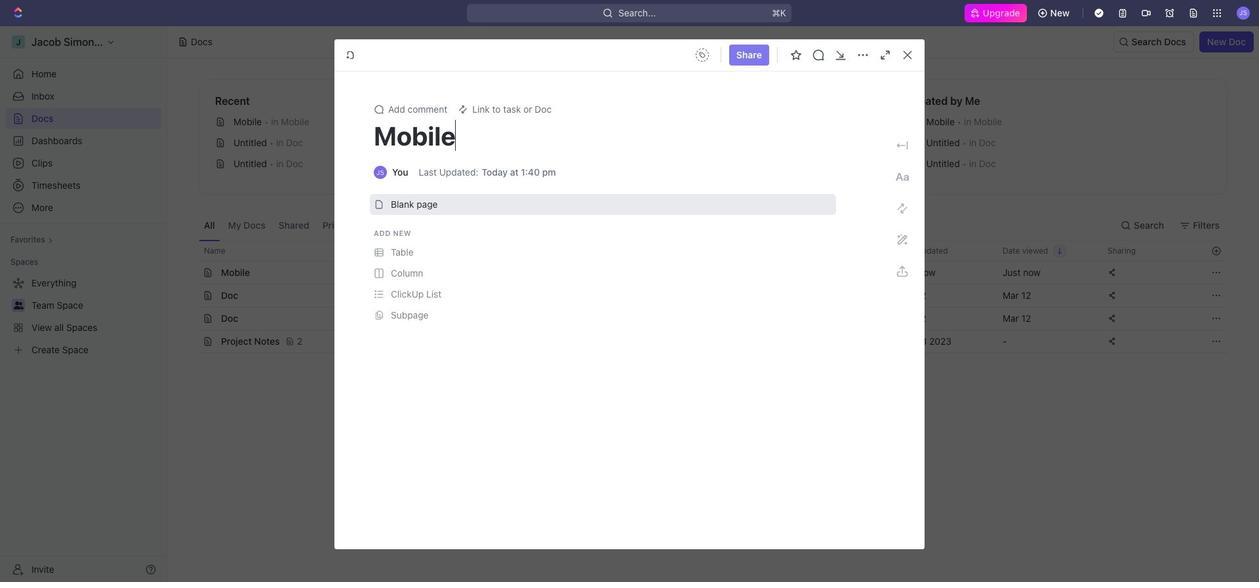 Task type: describe. For each thing, give the bounding box(es) containing it.
4 row from the top
[[184, 307, 1228, 331]]

2 row from the top
[[184, 261, 1228, 285]]

5 row from the top
[[184, 330, 1228, 354]]

title text field
[[374, 120, 832, 152]]



Task type: vqa. For each thing, say whether or not it's contained in the screenshot.
API
no



Task type: locate. For each thing, give the bounding box(es) containing it.
tree
[[5, 273, 161, 361]]

4 cell from the top
[[184, 331, 199, 353]]

1 cell from the top
[[184, 262, 199, 284]]

3 cell from the top
[[184, 308, 199, 330]]

cell
[[184, 262, 199, 284], [184, 285, 199, 307], [184, 308, 199, 330], [184, 331, 199, 353]]

table
[[184, 241, 1228, 354]]

column header
[[184, 241, 199, 262]]

3 row from the top
[[184, 284, 1228, 308]]

tree inside sidebar navigation
[[5, 273, 161, 361]]

2 cell from the top
[[184, 285, 199, 307]]

tab list
[[199, 210, 524, 241]]

dropdown menu image
[[692, 45, 713, 66]]

row
[[184, 241, 1228, 262], [184, 261, 1228, 285], [184, 284, 1228, 308], [184, 307, 1228, 331], [184, 330, 1228, 354]]

1 row from the top
[[184, 241, 1228, 262]]

sidebar navigation
[[0, 26, 167, 583]]



